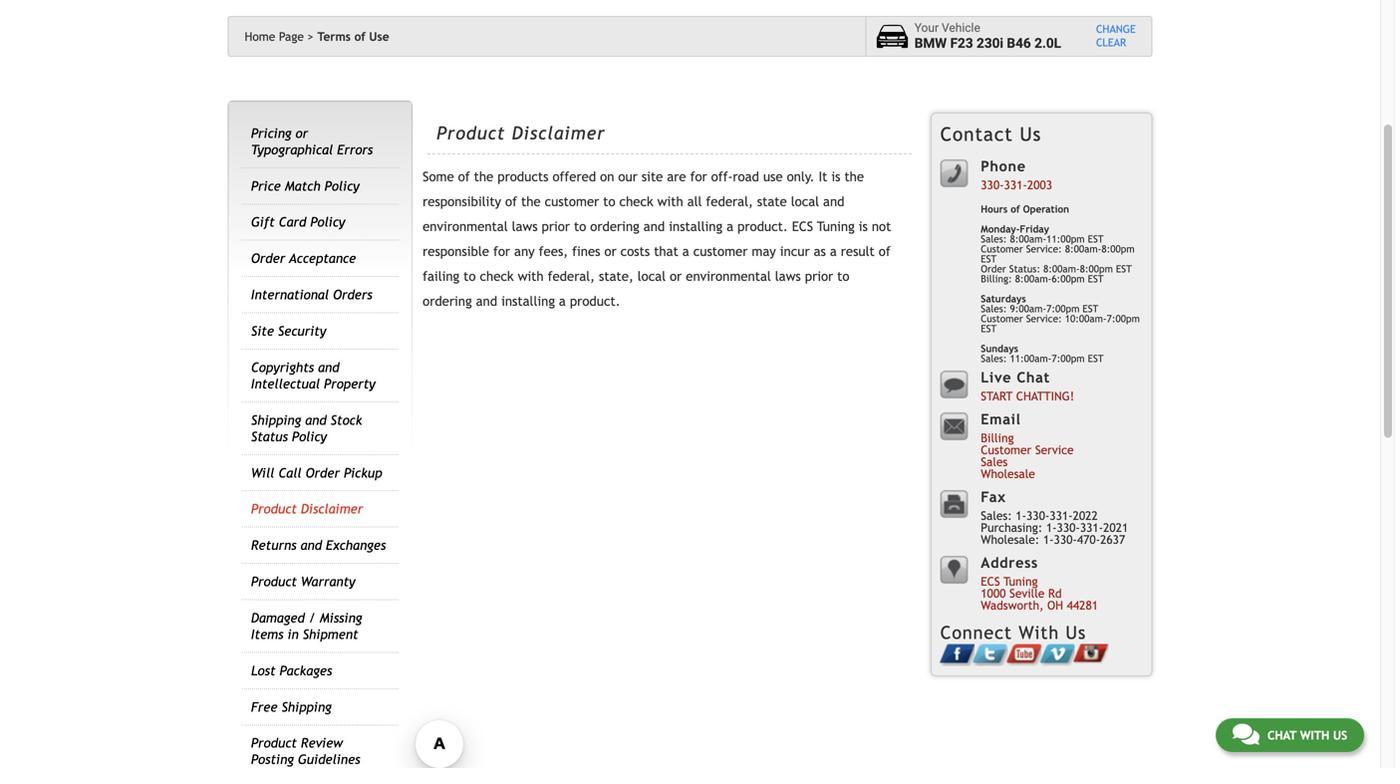 Task type: vqa. For each thing, say whether or not it's contained in the screenshot.
the topmost Installing
yes



Task type: describe. For each thing, give the bounding box(es) containing it.
1 vertical spatial for
[[493, 244, 510, 259]]

to down 'responsible'
[[464, 269, 476, 284]]

a down off-
[[727, 219, 733, 234]]

of down products
[[505, 194, 517, 209]]

monday-
[[981, 223, 1020, 235]]

or inside pricing or typographical errors
[[295, 125, 308, 141]]

all
[[687, 194, 702, 209]]

1 horizontal spatial or
[[604, 244, 617, 259]]

2 horizontal spatial 331-
[[1080, 520, 1103, 534]]

guidelines
[[298, 752, 360, 767]]

330- up wholesale:
[[1026, 509, 1050, 522]]

0 vertical spatial installing
[[669, 219, 723, 234]]

0 vertical spatial product.
[[737, 219, 788, 234]]

product warranty
[[251, 574, 355, 589]]

property
[[324, 376, 375, 392]]

1 vertical spatial customer
[[693, 244, 748, 259]]

sales link
[[981, 455, 1008, 469]]

of for hours
[[1011, 203, 1020, 215]]

wholesale
[[981, 467, 1035, 481]]

and up the that
[[643, 219, 665, 234]]

gift card policy
[[251, 214, 345, 230]]

page
[[279, 29, 304, 43]]

product for product warranty "link"
[[251, 574, 297, 589]]

intellectual
[[251, 376, 320, 392]]

3 sales: from the top
[[981, 353, 1007, 364]]

8:00am- down "11:00pm"
[[1043, 263, 1080, 274]]

card
[[279, 214, 306, 230]]

pricing or typographical errors link
[[251, 125, 373, 157]]

off-
[[711, 169, 733, 184]]

1 horizontal spatial product disclaimer
[[437, 123, 605, 144]]

330- down 2022
[[1054, 532, 1077, 546]]

purchasing:
[[981, 520, 1043, 534]]

may
[[752, 244, 776, 259]]

email
[[981, 411, 1021, 427]]

1 horizontal spatial for
[[690, 169, 707, 184]]

some of the products offered on our site are for off-road use only. it is the responsibility of the customer to check with all federal, state local and environmental laws prior to ordering and installing a product. ecs tuning is not responsible for any fees, fines or costs that a customer may incur as a result of failing to check with federal, state, local or environmental laws prior to ordering and installing a product.
[[423, 169, 891, 309]]

2022
[[1073, 509, 1098, 522]]

1 horizontal spatial local
[[791, 194, 819, 209]]

returns
[[251, 538, 297, 553]]

1 horizontal spatial chat
[[1267, 728, 1297, 742]]

start
[[981, 389, 1013, 403]]

free
[[251, 699, 277, 715]]

responsibility
[[423, 194, 501, 209]]

international orders
[[251, 287, 372, 303]]

chat inside live chat start chatting!
[[1017, 369, 1050, 386]]

chat with us link
[[1216, 718, 1364, 752]]

2003
[[1027, 178, 1052, 192]]

your
[[914, 21, 939, 35]]

use
[[763, 169, 783, 184]]

1 vertical spatial ordering
[[423, 294, 472, 309]]

saturdays
[[981, 293, 1026, 304]]

1- left 2022
[[1046, 520, 1057, 534]]

order inside hours of operation monday-friday sales: 8:00am-11:00pm est customer service: 8:00am-8:00pm est order status: 8:00am-8:00pm est billing: 8:00am-6:00pm est saturdays sales: 9:00am-7:00pm est customer service: 10:00am-7:00pm est sundays sales: 11:00am-7:00pm est
[[981, 263, 1006, 274]]

a right the that
[[682, 244, 689, 259]]

clear link
[[1096, 36, 1136, 50]]

product for product review posting guidelines link
[[251, 736, 297, 751]]

oh
[[1047, 598, 1063, 612]]

customer inside email billing customer service sales wholesale
[[981, 443, 1032, 457]]

packages
[[280, 663, 332, 678]]

home page link
[[245, 29, 314, 43]]

11:00pm
[[1046, 233, 1085, 245]]

billing link
[[981, 431, 1014, 445]]

state,
[[599, 269, 634, 284]]

and inside the copyrights and intellectual property
[[318, 360, 339, 375]]

vehicle
[[942, 21, 980, 35]]

1 horizontal spatial laws
[[775, 269, 801, 284]]

2021
[[1103, 520, 1128, 534]]

home page
[[245, 29, 304, 43]]

are
[[667, 169, 686, 184]]

warranty
[[301, 574, 355, 589]]

1 vertical spatial shipping
[[281, 699, 332, 715]]

0 vertical spatial laws
[[512, 219, 538, 234]]

damaged / missing items in shipment
[[251, 610, 362, 642]]

terms of use
[[317, 29, 389, 43]]

wholesale:
[[981, 532, 1040, 546]]

lost
[[251, 663, 276, 678]]

billing
[[981, 431, 1014, 445]]

10:00am-
[[1065, 313, 1107, 324]]

damaged / missing items in shipment link
[[251, 610, 362, 642]]

security
[[278, 323, 326, 339]]

change link
[[1096, 23, 1136, 36]]

330- inside phone 330-331-2003
[[981, 178, 1004, 192]]

0 horizontal spatial the
[[474, 169, 494, 184]]

free shipping link
[[251, 699, 332, 715]]

0 horizontal spatial customer
[[545, 194, 599, 209]]

stock
[[330, 412, 362, 428]]

0 vertical spatial federal,
[[706, 194, 753, 209]]

pickup
[[344, 465, 382, 481]]

returns and exchanges link
[[251, 538, 386, 553]]

our
[[618, 169, 638, 184]]

0 horizontal spatial order
[[251, 251, 285, 266]]

b46
[[1007, 35, 1031, 51]]

it
[[819, 169, 827, 184]]

chatting!
[[1016, 389, 1074, 403]]

site
[[642, 169, 663, 184]]

0 horizontal spatial us
[[1020, 123, 1042, 145]]

address ecs tuning 1000 seville rd wadsworth, oh 44281
[[981, 554, 1098, 612]]

copyrights
[[251, 360, 314, 375]]

of down the not
[[879, 244, 891, 259]]

order acceptance
[[251, 251, 356, 266]]

friday
[[1020, 223, 1049, 235]]

7:00pm right 9:00am-
[[1107, 313, 1140, 324]]

0 vertical spatial disclaimer
[[512, 123, 605, 144]]

on
[[600, 169, 614, 184]]

and down 'responsible'
[[476, 294, 497, 309]]

tuning inside "address ecs tuning 1000 seville rd wadsworth, oh 44281"
[[1004, 574, 1038, 588]]

1 customer from the top
[[981, 243, 1023, 255]]

0 vertical spatial 8:00pm
[[1101, 243, 1135, 255]]

2 vertical spatial with
[[1300, 728, 1329, 742]]

free shipping
[[251, 699, 332, 715]]

1 vertical spatial check
[[480, 269, 514, 284]]

lost packages link
[[251, 663, 332, 678]]

1 service: from the top
[[1026, 243, 1062, 255]]

2 horizontal spatial or
[[670, 269, 682, 284]]

gift card policy link
[[251, 214, 345, 230]]

state
[[757, 194, 787, 209]]

330- left 2637 at the right bottom of page
[[1057, 520, 1080, 534]]

0 vertical spatial with
[[657, 194, 683, 209]]

chat with us
[[1267, 728, 1347, 742]]

hours of operation monday-friday sales: 8:00am-11:00pm est customer service: 8:00am-8:00pm est order status: 8:00am-8:00pm est billing: 8:00am-6:00pm est saturdays sales: 9:00am-7:00pm est customer service: 10:00am-7:00pm est sundays sales: 11:00am-7:00pm est
[[981, 203, 1140, 364]]

0 horizontal spatial disclaimer
[[301, 501, 363, 517]]

0 horizontal spatial product disclaimer
[[251, 501, 363, 517]]

bmw
[[914, 35, 947, 51]]

sales: inside fax sales: 1-330-331-2022 purchasing: 1-330-331-2021 wholesale: 1-330-470-2637
[[981, 509, 1012, 522]]

0 vertical spatial ordering
[[590, 219, 640, 234]]

9:00am-
[[1010, 303, 1046, 314]]

result
[[841, 244, 875, 259]]

gift
[[251, 214, 275, 230]]

8:00am- up 9:00am-
[[1015, 273, 1052, 284]]

product warranty link
[[251, 574, 355, 589]]

1 horizontal spatial order
[[306, 465, 340, 481]]

change
[[1096, 23, 1136, 35]]

as
[[814, 244, 826, 259]]



Task type: locate. For each thing, give the bounding box(es) containing it.
contact
[[940, 123, 1013, 145]]

0 horizontal spatial environmental
[[423, 219, 508, 234]]

call
[[278, 465, 302, 481]]

seville
[[1009, 586, 1045, 600]]

1 vertical spatial 8:00pm
[[1080, 263, 1113, 274]]

2 service: from the top
[[1026, 313, 1062, 324]]

ordering up costs
[[590, 219, 640, 234]]

0 vertical spatial ecs
[[792, 219, 813, 234]]

local down 'only.'
[[791, 194, 819, 209]]

1 vertical spatial service:
[[1026, 313, 1062, 324]]

service: down friday
[[1026, 243, 1062, 255]]

2 horizontal spatial with
[[1300, 728, 1329, 742]]

sundays
[[981, 343, 1018, 354]]

environmental down may
[[686, 269, 771, 284]]

billing:
[[981, 273, 1012, 284]]

ecs up incur
[[792, 219, 813, 234]]

1 horizontal spatial prior
[[805, 269, 833, 284]]

order down gift at the top of the page
[[251, 251, 285, 266]]

will
[[251, 465, 274, 481]]

review
[[301, 736, 343, 751]]

/
[[309, 610, 316, 626]]

the
[[474, 169, 494, 184], [844, 169, 864, 184], [521, 194, 541, 209]]

0 horizontal spatial check
[[480, 269, 514, 284]]

0 vertical spatial customer
[[545, 194, 599, 209]]

tuning down address on the right
[[1004, 574, 1038, 588]]

1 horizontal spatial check
[[619, 194, 653, 209]]

connect with us
[[940, 622, 1086, 643]]

service: left 10:00am-
[[1026, 313, 1062, 324]]

1 horizontal spatial customer
[[693, 244, 748, 259]]

1 vertical spatial policy
[[310, 214, 345, 230]]

for left 'any'
[[493, 244, 510, 259]]

a
[[727, 219, 733, 234], [682, 244, 689, 259], [830, 244, 837, 259], [559, 294, 566, 309]]

live
[[981, 369, 1012, 386]]

international orders link
[[251, 287, 372, 303]]

sales: down hours at top
[[981, 233, 1007, 245]]

2 horizontal spatial order
[[981, 263, 1006, 274]]

customer
[[981, 243, 1023, 255], [981, 313, 1023, 324], [981, 443, 1032, 457]]

site
[[251, 323, 274, 339]]

0 vertical spatial service:
[[1026, 243, 1062, 255]]

policy right card
[[310, 214, 345, 230]]

failing
[[423, 269, 460, 284]]

and inside shipping and stock status policy
[[305, 412, 327, 428]]

order left status: at the right of the page
[[981, 263, 1006, 274]]

product. down state,
[[570, 294, 620, 309]]

local
[[791, 194, 819, 209], [637, 269, 666, 284]]

product disclaimer down will call order pickup link
[[251, 501, 363, 517]]

of for some
[[458, 169, 470, 184]]

policy inside shipping and stock status policy
[[292, 429, 327, 444]]

0 vertical spatial policy
[[325, 178, 360, 194]]

8:00pm right "11:00pm"
[[1101, 243, 1135, 255]]

prior down as
[[805, 269, 833, 284]]

1 vertical spatial is
[[859, 219, 868, 234]]

1 vertical spatial with
[[518, 269, 544, 284]]

terms
[[317, 29, 351, 43]]

items
[[251, 627, 283, 642]]

sales: up the live
[[981, 353, 1007, 364]]

to down the result
[[837, 269, 849, 284]]

est
[[1088, 233, 1104, 245], [981, 253, 997, 265], [1116, 263, 1132, 274], [1088, 273, 1104, 284], [1083, 303, 1098, 314], [981, 323, 997, 334], [1088, 353, 1104, 364]]

environmental down the responsibility
[[423, 219, 508, 234]]

470-
[[1077, 532, 1100, 546]]

1 sales: from the top
[[981, 233, 1007, 245]]

comments image
[[1232, 722, 1259, 746]]

missing
[[320, 610, 362, 626]]

and down product disclaimer "link" at the bottom
[[300, 538, 322, 553]]

2 horizontal spatial the
[[844, 169, 864, 184]]

8:00am- up 6:00pm
[[1065, 243, 1101, 255]]

2637
[[1100, 532, 1125, 546]]

0 horizontal spatial ecs
[[792, 219, 813, 234]]

1 horizontal spatial product.
[[737, 219, 788, 234]]

a down fees,
[[559, 294, 566, 309]]

the up the responsibility
[[474, 169, 494, 184]]

ecs inside "address ecs tuning 1000 seville rd wadsworth, oh 44281"
[[981, 574, 1000, 588]]

federal, down fines
[[548, 269, 595, 284]]

to up fines
[[574, 219, 586, 234]]

to down the on
[[603, 194, 615, 209]]

status
[[251, 429, 288, 444]]

that
[[654, 244, 678, 259]]

0 horizontal spatial installing
[[501, 294, 555, 309]]

and down it
[[823, 194, 845, 209]]

laws down incur
[[775, 269, 801, 284]]

policy for gift card policy
[[310, 214, 345, 230]]

home
[[245, 29, 275, 43]]

1 vertical spatial local
[[637, 269, 666, 284]]

customer down offered
[[545, 194, 599, 209]]

7:00pm
[[1046, 303, 1080, 314], [1107, 313, 1140, 324], [1052, 353, 1085, 364]]

exchanges
[[326, 538, 386, 553]]

0 vertical spatial local
[[791, 194, 819, 209]]

phone 330-331-2003
[[981, 158, 1052, 192]]

shipping and stock status policy link
[[251, 412, 362, 444]]

0 horizontal spatial prior
[[542, 219, 570, 234]]

ecs down address on the right
[[981, 574, 1000, 588]]

8:00pm down "11:00pm"
[[1080, 263, 1113, 274]]

product
[[437, 123, 505, 144], [251, 501, 297, 517], [251, 574, 297, 589], [251, 736, 297, 751]]

0 horizontal spatial or
[[295, 125, 308, 141]]

0 horizontal spatial ordering
[[423, 294, 472, 309]]

330- down phone
[[981, 178, 1004, 192]]

sales:
[[981, 233, 1007, 245], [981, 303, 1007, 314], [981, 353, 1007, 364], [981, 509, 1012, 522]]

pricing or typographical errors
[[251, 125, 373, 157]]

customer left may
[[693, 244, 748, 259]]

product review posting guidelines link
[[251, 736, 360, 767]]

start chatting! link
[[981, 389, 1074, 403]]

1 horizontal spatial ecs
[[981, 574, 1000, 588]]

0 vertical spatial is
[[831, 169, 840, 184]]

0 horizontal spatial with
[[518, 269, 544, 284]]

2 vertical spatial customer
[[981, 443, 1032, 457]]

1 horizontal spatial with
[[657, 194, 683, 209]]

0 horizontal spatial for
[[493, 244, 510, 259]]

will call order pickup link
[[251, 465, 382, 481]]

330-331-2003 link
[[981, 178, 1052, 192]]

tuning up as
[[817, 219, 855, 234]]

0 horizontal spatial product.
[[570, 294, 620, 309]]

ecs inside some of the products offered on our site are for off-road use only. it is the responsibility of the customer to check with all federal, state local and environmental laws prior to ordering and installing a product. ecs tuning is not responsible for any fees, fines or costs that a customer may incur as a result of failing to check with federal, state, local or environmental laws prior to ordering and installing a product.
[[792, 219, 813, 234]]

1 vertical spatial tuning
[[1004, 574, 1038, 588]]

phone
[[981, 158, 1026, 174]]

0 horizontal spatial tuning
[[817, 219, 855, 234]]

331- inside phone 330-331-2003
[[1004, 178, 1027, 192]]

ordering
[[590, 219, 640, 234], [423, 294, 472, 309]]

product up "some"
[[437, 123, 505, 144]]

email billing customer service sales wholesale
[[981, 411, 1074, 481]]

the right it
[[844, 169, 864, 184]]

1 vertical spatial or
[[604, 244, 617, 259]]

shipping down packages
[[281, 699, 332, 715]]

errors
[[337, 142, 373, 157]]

tuning inside some of the products offered on our site are for off-road use only. it is the responsibility of the customer to check with all federal, state local and environmental laws prior to ordering and installing a product. ecs tuning is not responsible for any fees, fines or costs that a customer may incur as a result of failing to check with federal, state, local or environmental laws prior to ordering and installing a product.
[[817, 219, 855, 234]]

us
[[1020, 123, 1042, 145], [1066, 622, 1086, 643], [1333, 728, 1347, 742]]

2 customer from the top
[[981, 313, 1023, 324]]

costs
[[620, 244, 650, 259]]

disclaimer up "returns and exchanges" link
[[301, 501, 363, 517]]

local down the that
[[637, 269, 666, 284]]

0 vertical spatial environmental
[[423, 219, 508, 234]]

lost packages
[[251, 663, 332, 678]]

1 vertical spatial chat
[[1267, 728, 1297, 742]]

1 vertical spatial product disclaimer
[[251, 501, 363, 517]]

1 vertical spatial product.
[[570, 294, 620, 309]]

wadsworth,
[[981, 598, 1044, 612]]

the down products
[[521, 194, 541, 209]]

0 horizontal spatial local
[[637, 269, 666, 284]]

fines
[[572, 244, 600, 259]]

policy for price match policy
[[325, 178, 360, 194]]

0 vertical spatial customer
[[981, 243, 1023, 255]]

0 horizontal spatial is
[[831, 169, 840, 184]]

0 vertical spatial check
[[619, 194, 653, 209]]

sales: down billing:
[[981, 303, 1007, 314]]

product disclaimer up products
[[437, 123, 605, 144]]

0 vertical spatial or
[[295, 125, 308, 141]]

check down our
[[619, 194, 653, 209]]

us for connect
[[1066, 622, 1086, 643]]

1 vertical spatial prior
[[805, 269, 833, 284]]

fax
[[981, 489, 1006, 505]]

of up the responsibility
[[458, 169, 470, 184]]

1- right wholesale:
[[1043, 532, 1054, 546]]

0 horizontal spatial laws
[[512, 219, 538, 234]]

international
[[251, 287, 329, 303]]

2 vertical spatial us
[[1333, 728, 1347, 742]]

1 horizontal spatial federal,
[[706, 194, 753, 209]]

installing down 'any'
[[501, 294, 555, 309]]

0 horizontal spatial federal,
[[548, 269, 595, 284]]

shipping inside shipping and stock status policy
[[251, 412, 301, 428]]

7:00pm down 10:00am-
[[1052, 353, 1085, 364]]

product inside product review posting guidelines
[[251, 736, 297, 751]]

prior up fees,
[[542, 219, 570, 234]]

us for chat
[[1333, 728, 1347, 742]]

331-
[[1004, 178, 1027, 192], [1050, 509, 1073, 522], [1080, 520, 1103, 534]]

1- up wholesale:
[[1016, 509, 1026, 522]]

operation
[[1023, 203, 1069, 215]]

order right call
[[306, 465, 340, 481]]

1 vertical spatial laws
[[775, 269, 801, 284]]

product up posting
[[251, 736, 297, 751]]

of inside hours of operation monday-friday sales: 8:00am-11:00pm est customer service: 8:00am-8:00pm est order status: 8:00am-8:00pm est billing: 8:00am-6:00pm est saturdays sales: 9:00am-7:00pm est customer service: 10:00am-7:00pm est sundays sales: 11:00am-7:00pm est
[[1011, 203, 1020, 215]]

returns and exchanges
[[251, 538, 386, 553]]

with right the comments image
[[1300, 728, 1329, 742]]

1 vertical spatial environmental
[[686, 269, 771, 284]]

1 horizontal spatial 331-
[[1050, 509, 1073, 522]]

sales: down fax
[[981, 509, 1012, 522]]

2.0l
[[1034, 35, 1061, 51]]

0 vertical spatial for
[[690, 169, 707, 184]]

2 vertical spatial policy
[[292, 429, 327, 444]]

3 customer from the top
[[981, 443, 1032, 457]]

is right it
[[831, 169, 840, 184]]

product. up may
[[737, 219, 788, 234]]

status:
[[1009, 263, 1040, 274]]

order
[[251, 251, 285, 266], [981, 263, 1006, 274], [306, 465, 340, 481]]

product for product disclaimer "link" at the bottom
[[251, 501, 297, 517]]

chat down 11:00am-
[[1017, 369, 1050, 386]]

of left use
[[354, 29, 366, 43]]

sales
[[981, 455, 1008, 469]]

policy down "errors"
[[325, 178, 360, 194]]

or right fines
[[604, 244, 617, 259]]

fees,
[[539, 244, 568, 259]]

7:00pm down 6:00pm
[[1046, 303, 1080, 314]]

and left stock
[[305, 412, 327, 428]]

prior
[[542, 219, 570, 234], [805, 269, 833, 284]]

0 vertical spatial prior
[[542, 219, 570, 234]]

laws up 'any'
[[512, 219, 538, 234]]

ordering down failing
[[423, 294, 472, 309]]

4 sales: from the top
[[981, 509, 1012, 522]]

environmental
[[423, 219, 508, 234], [686, 269, 771, 284]]

is left the not
[[859, 219, 868, 234]]

installing down all
[[669, 219, 723, 234]]

0 vertical spatial us
[[1020, 123, 1042, 145]]

disclaimer up offered
[[512, 123, 605, 144]]

0 horizontal spatial 331-
[[1004, 178, 1027, 192]]

shipping
[[251, 412, 301, 428], [281, 699, 332, 715]]

price
[[251, 178, 281, 194]]

live chat start chatting!
[[981, 369, 1074, 403]]

us up phone
[[1020, 123, 1042, 145]]

copyrights and intellectual property
[[251, 360, 375, 392]]

0 horizontal spatial chat
[[1017, 369, 1050, 386]]

rd
[[1048, 586, 1062, 600]]

ecs
[[792, 219, 813, 234], [981, 574, 1000, 588]]

federal, down off-
[[706, 194, 753, 209]]

us right the comments image
[[1333, 728, 1347, 742]]

2 sales: from the top
[[981, 303, 1007, 314]]

1 horizontal spatial disclaimer
[[512, 123, 605, 144]]

1 vertical spatial federal,
[[548, 269, 595, 284]]

1 vertical spatial disclaimer
[[301, 501, 363, 517]]

and
[[823, 194, 845, 209], [643, 219, 665, 234], [476, 294, 497, 309], [318, 360, 339, 375], [305, 412, 327, 428], [300, 538, 322, 553]]

site security link
[[251, 323, 326, 339]]

1 horizontal spatial the
[[521, 194, 541, 209]]

and up property
[[318, 360, 339, 375]]

or up typographical
[[295, 125, 308, 141]]

installing
[[669, 219, 723, 234], [501, 294, 555, 309]]

1 vertical spatial ecs
[[981, 574, 1000, 588]]

2 vertical spatial or
[[670, 269, 682, 284]]

product.
[[737, 219, 788, 234], [570, 294, 620, 309]]

with down 'any'
[[518, 269, 544, 284]]

is
[[831, 169, 840, 184], [859, 219, 868, 234]]

1 horizontal spatial ordering
[[590, 219, 640, 234]]

1 horizontal spatial is
[[859, 219, 868, 234]]

chat right the comments image
[[1267, 728, 1297, 742]]

offered
[[552, 169, 596, 184]]

product up returns at the left
[[251, 501, 297, 517]]

product down returns at the left
[[251, 574, 297, 589]]

a right as
[[830, 244, 837, 259]]

price match policy link
[[251, 178, 360, 194]]

with left all
[[657, 194, 683, 209]]

8:00am- up status: at the right of the page
[[1010, 233, 1046, 245]]

acceptance
[[289, 251, 356, 266]]

1 horizontal spatial installing
[[669, 219, 723, 234]]

1 horizontal spatial us
[[1066, 622, 1086, 643]]

0 vertical spatial chat
[[1017, 369, 1050, 386]]

of for terms
[[354, 29, 366, 43]]

contact us
[[940, 123, 1042, 145]]

us down 44281
[[1066, 622, 1086, 643]]

for right are
[[690, 169, 707, 184]]

1 vertical spatial us
[[1066, 622, 1086, 643]]

44281
[[1067, 598, 1098, 612]]

1 vertical spatial installing
[[501, 294, 555, 309]]

or down the that
[[670, 269, 682, 284]]

11:00am-
[[1010, 353, 1052, 364]]

order acceptance link
[[251, 251, 356, 266]]

policy up will call order pickup link
[[292, 429, 327, 444]]

of right hours at top
[[1011, 203, 1020, 215]]

1 horizontal spatial environmental
[[686, 269, 771, 284]]

1 vertical spatial customer
[[981, 313, 1023, 324]]

shipping up status
[[251, 412, 301, 428]]

check down 'responsible'
[[480, 269, 514, 284]]



